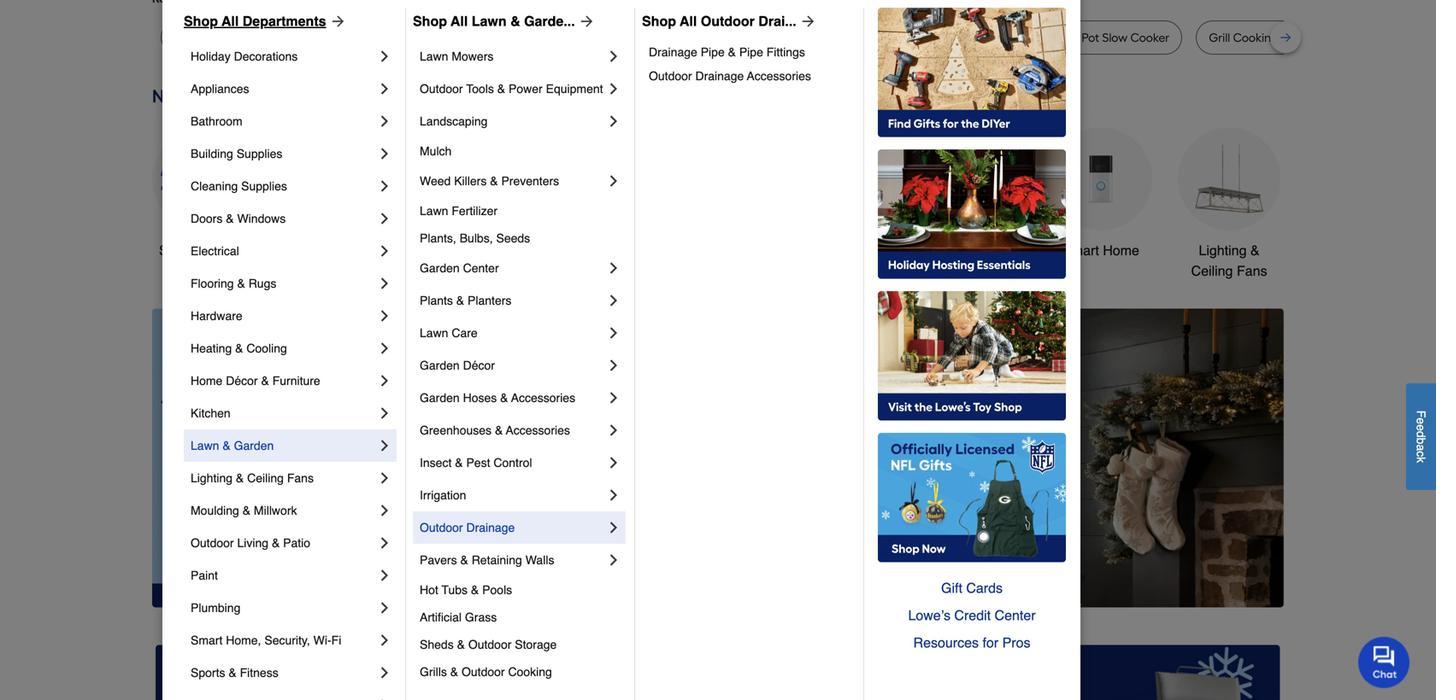 Task type: vqa. For each thing, say whether or not it's contained in the screenshot.
rightmost the Outdoor
no



Task type: describe. For each thing, give the bounding box(es) containing it.
chevron right image for garden hoses & accessories
[[605, 390, 622, 407]]

mulch link
[[420, 138, 622, 165]]

f e e d b a c k
[[1414, 411, 1428, 464]]

preventers
[[501, 174, 559, 188]]

grill
[[1209, 30, 1230, 45]]

chevron right image for electrical
[[376, 243, 393, 260]]

décor for departments
[[226, 374, 258, 388]]

doors & windows link
[[191, 203, 376, 235]]

holiday decorations
[[191, 50, 298, 63]]

garden for garden hoses & accessories
[[420, 392, 460, 405]]

tools inside "link"
[[444, 243, 476, 259]]

decorations for christmas
[[552, 263, 625, 279]]

pot for instant pot
[[990, 30, 1008, 45]]

pot for crock pot slow cooker
[[1082, 30, 1099, 45]]

find gifts for the diyer. image
[[878, 8, 1066, 138]]

fitness
[[240, 667, 278, 680]]

chevron right image for kitchen
[[376, 405, 393, 422]]

k
[[1414, 458, 1428, 464]]

tools for outdoor tools & equipment
[[849, 243, 881, 259]]

chevron right image for garden décor
[[605, 357, 622, 374]]

christmas decorations
[[552, 243, 625, 279]]

2 pipe from the left
[[739, 45, 763, 59]]

plants
[[420, 294, 453, 308]]

moulding & millwork link
[[191, 495, 376, 527]]

grills
[[420, 666, 447, 680]]

chevron right image for appliances
[[376, 80, 393, 97]]

chevron right image for irrigation
[[605, 487, 622, 504]]

chevron right image for paint
[[376, 568, 393, 585]]

smart for smart home, security, wi-fi
[[191, 634, 223, 648]]

outdoor inside outdoor tools & power equipment link
[[420, 82, 463, 96]]

arrow left image
[[470, 459, 487, 476]]

smart for smart home
[[1063, 243, 1099, 259]]

lawn for lawn & garden
[[191, 439, 219, 453]]

outdoor inside grills & outdoor cooking link
[[462, 666, 505, 680]]

holiday
[[191, 50, 231, 63]]

grass
[[465, 611, 497, 625]]

weed
[[420, 174, 451, 188]]

gift cards
[[941, 581, 1003, 597]]

shop all outdoor drai...
[[642, 13, 796, 29]]

a
[[1414, 445, 1428, 452]]

millwork
[[254, 504, 297, 518]]

care
[[452, 327, 478, 340]]

landscaping
[[420, 115, 488, 128]]

1 cooker from the left
[[202, 30, 241, 45]]

paint link
[[191, 560, 376, 592]]

0 horizontal spatial center
[[463, 262, 499, 275]]

walls
[[525, 554, 554, 568]]

& inside "link"
[[261, 374, 269, 388]]

chevron right image for pavers & retaining walls
[[605, 552, 622, 569]]

shop these last-minute gifts. $99 or less. quantities are limited and won't last. image
[[152, 309, 428, 608]]

f e e d b a c k button
[[1406, 384, 1436, 491]]

garden hoses & accessories
[[420, 392, 575, 405]]

resources for pros
[[913, 636, 1030, 651]]

scroll to item #2 image
[[824, 577, 865, 584]]

0 horizontal spatial lighting
[[191, 472, 233, 486]]

christmas decorations link
[[537, 128, 639, 282]]

3 cooker from the left
[[1130, 30, 1170, 45]]

accessories for outdoor drainage accessories
[[747, 69, 811, 83]]

3 pot from the left
[[893, 30, 910, 45]]

appliances
[[191, 82, 249, 96]]

0 horizontal spatial ceiling
[[247, 472, 284, 486]]

plumbing link
[[191, 592, 376, 625]]

doors & windows
[[191, 212, 286, 226]]

planters
[[468, 294, 512, 308]]

bulbs,
[[460, 232, 493, 245]]

outdoor drainage
[[420, 521, 515, 535]]

food warmer
[[675, 30, 750, 45]]

2 e from the top
[[1414, 425, 1428, 432]]

cards
[[966, 581, 1003, 597]]

1 vertical spatial center
[[995, 608, 1036, 624]]

paint
[[191, 569, 218, 583]]

irrigation
[[420, 489, 466, 503]]

chevron right image for lawn & garden
[[376, 438, 393, 455]]

building supplies
[[191, 147, 282, 161]]

cleaning
[[191, 180, 238, 193]]

chevron right image for cleaning supplies
[[376, 178, 393, 195]]

tools link
[[409, 128, 511, 261]]

lawn up mowers
[[472, 13, 507, 29]]

garden center link
[[420, 252, 605, 285]]

chevron right image for moulding & millwork
[[376, 503, 393, 520]]

outdoor inside outdoor living & patio link
[[191, 537, 234, 551]]

chevron right image for outdoor living & patio
[[376, 535, 393, 552]]

kitchen
[[191, 407, 231, 421]]

1 vertical spatial bathroom
[[943, 243, 1002, 259]]

outdoor tools & power equipment
[[420, 82, 603, 96]]

b
[[1414, 438, 1428, 445]]

lawn mowers
[[420, 50, 494, 63]]

living
[[237, 537, 268, 551]]

pavers & retaining walls link
[[420, 545, 605, 577]]

heating & cooling link
[[191, 333, 376, 365]]

flooring & rugs
[[191, 277, 276, 291]]

plants, bulbs, seeds
[[420, 232, 530, 245]]

chevron right image for weed killers & preventers
[[605, 173, 622, 190]]

smart home, security, wi-fi
[[191, 634, 341, 648]]

home inside "link"
[[191, 374, 223, 388]]

pools
[[482, 584, 512, 598]]

supplies for cleaning supplies
[[241, 180, 287, 193]]

chat invite button image
[[1358, 637, 1410, 689]]

pest
[[466, 456, 490, 470]]

flooring
[[191, 277, 234, 291]]

microwave
[[511, 30, 570, 45]]

hardware link
[[191, 300, 376, 333]]

2 cooking from the left
[[1233, 30, 1279, 45]]

up to 35 percent off select small appliances. image
[[540, 646, 896, 701]]

1 e from the top
[[1414, 418, 1428, 425]]

outdoor tools & power equipment link
[[420, 73, 605, 105]]

crock pot
[[280, 30, 333, 45]]

shop all departments link
[[184, 11, 347, 32]]

& inside 'link'
[[500, 392, 508, 405]]

tubs
[[442, 584, 468, 598]]

moulding
[[191, 504, 239, 518]]

all for outdoor
[[680, 13, 697, 29]]

hoses
[[463, 392, 497, 405]]

officially licensed n f l gifts. shop now. image
[[878, 433, 1066, 563]]

chevron right image for plants & planters
[[605, 292, 622, 309]]

irrigation link
[[420, 480, 605, 512]]

plants & planters
[[420, 294, 512, 308]]

chevron right image for doors & windows
[[376, 210, 393, 227]]

mowers
[[452, 50, 494, 63]]

lawn for lawn fertilizer
[[420, 204, 448, 218]]

chevron right image for insect & pest control
[[605, 455, 622, 472]]

shop
[[159, 243, 191, 259]]

grills & outdoor cooking link
[[420, 659, 622, 686]]

smart home link
[[1050, 128, 1152, 261]]

outdoor inside shop all outdoor drai... link
[[701, 13, 755, 29]]

building supplies link
[[191, 138, 376, 170]]

scroll to item #5 image
[[950, 577, 991, 584]]

chevron right image for bathroom
[[376, 113, 393, 130]]

lowe's
[[908, 608, 951, 624]]

crock for crock pot slow cooker
[[1047, 30, 1079, 45]]

crock for crock pot cooking pot
[[789, 30, 821, 45]]

garden for garden décor
[[420, 359, 460, 373]]

insect & pest control link
[[420, 447, 605, 480]]

chevron right image for outdoor drainage
[[605, 520, 622, 537]]

drainage pipe & pipe fittings
[[649, 45, 805, 59]]

lawn for lawn mowers
[[420, 50, 448, 63]]

moulding & millwork
[[191, 504, 297, 518]]

up to 30 percent off select grills and accessories. image
[[924, 646, 1281, 701]]

fittings
[[767, 45, 805, 59]]

pavers
[[420, 554, 457, 568]]

hot
[[420, 584, 438, 598]]

chevron right image for garden center
[[605, 260, 622, 277]]

accessories for greenhouses & accessories
[[506, 424, 570, 438]]

crock for crock pot
[[280, 30, 312, 45]]

décor for lawn
[[463, 359, 495, 373]]

lighting inside lighting & ceiling fans
[[1199, 243, 1247, 259]]



Task type: locate. For each thing, give the bounding box(es) containing it.
garden inside garden hoses & accessories 'link'
[[420, 392, 460, 405]]

décor inside "link"
[[226, 374, 258, 388]]

wi-
[[313, 634, 331, 648]]

all inside shop all deals link
[[194, 243, 209, 259]]

smart inside 'link'
[[191, 634, 223, 648]]

garde...
[[524, 13, 575, 29]]

arrow right image for shop all outdoor drai...
[[796, 13, 817, 30]]

lighting
[[1199, 243, 1247, 259], [191, 472, 233, 486]]

4 pot from the left
[[990, 30, 1008, 45]]

building
[[191, 147, 233, 161]]

sports & fitness
[[191, 667, 278, 680]]

0 vertical spatial center
[[463, 262, 499, 275]]

patio
[[283, 537, 310, 551]]

outdoor drainage link
[[420, 512, 605, 545]]

garden inside garden center link
[[420, 262, 460, 275]]

1 vertical spatial lighting & ceiling fans
[[191, 472, 314, 486]]

plants & planters link
[[420, 285, 605, 317]]

garden inside garden décor link
[[420, 359, 460, 373]]

0 horizontal spatial pipe
[[701, 45, 725, 59]]

cooker up holiday
[[202, 30, 241, 45]]

1 vertical spatial ceiling
[[247, 472, 284, 486]]

chevron right image for sports & fitness
[[376, 665, 393, 682]]

grills & outdoor cooking
[[420, 666, 552, 680]]

0 vertical spatial supplies
[[237, 147, 282, 161]]

lawn inside "link"
[[420, 204, 448, 218]]

1 vertical spatial home
[[191, 374, 223, 388]]

drainage for outdoor drainage accessories
[[695, 69, 744, 83]]

shop for shop all lawn & garde...
[[413, 13, 447, 29]]

all for departments
[[222, 13, 239, 29]]

1 horizontal spatial pipe
[[739, 45, 763, 59]]

all up the lawn mowers
[[451, 13, 468, 29]]

0 vertical spatial smart
[[1063, 243, 1099, 259]]

shop all departments
[[184, 13, 326, 29]]

home décor & furniture
[[191, 374, 320, 388]]

garden up greenhouses
[[420, 392, 460, 405]]

1 pot from the left
[[315, 30, 333, 45]]

d
[[1414, 432, 1428, 438]]

equipment inside outdoor tools & equipment
[[812, 263, 877, 279]]

0 horizontal spatial décor
[[226, 374, 258, 388]]

greenhouses
[[420, 424, 492, 438]]

rack
[[1381, 30, 1407, 45]]

2 horizontal spatial shop
[[642, 13, 676, 29]]

0 horizontal spatial crock
[[280, 30, 312, 45]]

storage
[[515, 639, 557, 652]]

sheds & outdoor storage
[[420, 639, 557, 652]]

recommended searches for you heading
[[152, 0, 1284, 7]]

1 shop from the left
[[184, 13, 218, 29]]

ceiling inside lighting & ceiling fans
[[1191, 263, 1233, 279]]

sports & fitness link
[[191, 657, 376, 690]]

chevron right image for smart home, security, wi-fi
[[376, 633, 393, 650]]

1 horizontal spatial shop
[[413, 13, 447, 29]]

2 vertical spatial drainage
[[466, 521, 515, 535]]

crock right instant pot
[[1047, 30, 1079, 45]]

shop up slow cooker
[[184, 13, 218, 29]]

pot for crock pot
[[315, 30, 333, 45]]

lighting & ceiling fans
[[1191, 243, 1267, 279], [191, 472, 314, 486]]

lawn up plants,
[[420, 204, 448, 218]]

0 vertical spatial equipment
[[546, 82, 603, 96]]

1 vertical spatial lighting & ceiling fans link
[[191, 462, 376, 495]]

all for lawn
[[451, 13, 468, 29]]

1 vertical spatial smart
[[191, 634, 223, 648]]

drainage down "drainage pipe & pipe fittings"
[[695, 69, 744, 83]]

garden for garden center
[[420, 262, 460, 275]]

1 horizontal spatial slow
[[405, 30, 430, 45]]

center up "pros" on the bottom right of page
[[995, 608, 1036, 624]]

lawn care link
[[420, 317, 605, 350]]

accessories up greenhouses & accessories link
[[511, 392, 575, 405]]

drainage up pavers & retaining walls
[[466, 521, 515, 535]]

2 cooker from the left
[[433, 30, 472, 45]]

center down bulbs,
[[463, 262, 499, 275]]

lawn left 'care'
[[420, 327, 448, 340]]

1 horizontal spatial decorations
[[552, 263, 625, 279]]

1 horizontal spatial lighting & ceiling fans
[[1191, 243, 1267, 279]]

1 horizontal spatial cooker
[[433, 30, 472, 45]]

e up b
[[1414, 425, 1428, 432]]

0 vertical spatial drainage
[[649, 45, 697, 59]]

grill cooking grate & warming rack
[[1209, 30, 1407, 45]]

arrow right image
[[326, 13, 347, 30], [575, 13, 596, 30], [796, 13, 817, 30], [1252, 459, 1269, 476]]

0 horizontal spatial lighting & ceiling fans
[[191, 472, 314, 486]]

crock
[[280, 30, 312, 45], [789, 30, 821, 45], [1047, 30, 1079, 45]]

drainage for outdoor drainage
[[466, 521, 515, 535]]

& inside 'link'
[[460, 554, 468, 568]]

decorations down shop all departments link
[[234, 50, 298, 63]]

sheds & outdoor storage link
[[420, 632, 622, 659]]

shop for shop all departments
[[184, 13, 218, 29]]

chevron right image for landscaping
[[605, 113, 622, 130]]

drainage inside outdoor drainage link
[[466, 521, 515, 535]]

fans inside lighting & ceiling fans
[[1237, 263, 1267, 279]]

chevron right image for greenhouses & accessories
[[605, 422, 622, 439]]

windows
[[237, 212, 286, 226]]

0 horizontal spatial bathroom link
[[191, 105, 376, 138]]

chevron right image for lighting & ceiling fans
[[376, 470, 393, 487]]

1 horizontal spatial smart
[[1063, 243, 1099, 259]]

décor down heating & cooling at left
[[226, 374, 258, 388]]

decorations for holiday
[[234, 50, 298, 63]]

cooker left grill
[[1130, 30, 1170, 45]]

all inside shop all lawn & garde... link
[[451, 13, 468, 29]]

2 horizontal spatial slow
[[1102, 30, 1128, 45]]

0 vertical spatial décor
[[463, 359, 495, 373]]

hot tubs & pools
[[420, 584, 512, 598]]

arrow right image for shop all departments
[[326, 13, 347, 30]]

0 horizontal spatial bathroom
[[191, 115, 243, 128]]

home
[[1103, 243, 1139, 259], [191, 374, 223, 388]]

shop for shop all outdoor drai...
[[642, 13, 676, 29]]

pot
[[315, 30, 333, 45], [824, 30, 841, 45], [893, 30, 910, 45], [990, 30, 1008, 45], [1082, 30, 1099, 45]]

0 horizontal spatial cooker
[[202, 30, 241, 45]]

outdoor inside outdoor drainage link
[[420, 521, 463, 535]]

garden down kitchen 'link'
[[234, 439, 274, 453]]

0 horizontal spatial fans
[[287, 472, 314, 486]]

plants,
[[420, 232, 456, 245]]

decorations inside "link"
[[552, 263, 625, 279]]

75 percent off all artificial christmas trees, holiday lights and more. image
[[456, 309, 1284, 608]]

0 horizontal spatial equipment
[[546, 82, 603, 96]]

5 pot from the left
[[1082, 30, 1099, 45]]

1 cooking from the left
[[844, 30, 890, 45]]

supplies for building supplies
[[237, 147, 282, 161]]

1 horizontal spatial center
[[995, 608, 1036, 624]]

chevron right image for lawn care
[[605, 325, 622, 342]]

lawn for lawn care
[[420, 327, 448, 340]]

seeds
[[496, 232, 530, 245]]

1 horizontal spatial fans
[[1237, 263, 1267, 279]]

cooker
[[202, 30, 241, 45], [433, 30, 472, 45], [1130, 30, 1170, 45]]

christmas
[[557, 243, 619, 259]]

warmer
[[705, 30, 750, 45]]

e up d at the bottom right of the page
[[1414, 418, 1428, 425]]

all inside shop all departments link
[[222, 13, 239, 29]]

1 vertical spatial fans
[[287, 472, 314, 486]]

0 vertical spatial home
[[1103, 243, 1139, 259]]

0 vertical spatial lighting & ceiling fans
[[1191, 243, 1267, 279]]

grate
[[1282, 30, 1313, 45]]

deals
[[213, 243, 248, 259]]

2 horizontal spatial crock
[[1047, 30, 1079, 45]]

2 horizontal spatial cooker
[[1130, 30, 1170, 45]]

landscaping link
[[420, 105, 605, 138]]

outdoor inside sheds & outdoor storage link
[[468, 639, 512, 652]]

supplies up 'cleaning supplies'
[[237, 147, 282, 161]]

chevron right image
[[605, 48, 622, 65], [376, 80, 393, 97], [605, 80, 622, 97], [376, 145, 393, 162], [605, 173, 622, 190], [376, 275, 393, 292], [605, 292, 622, 309], [605, 357, 622, 374], [376, 373, 393, 390], [605, 390, 622, 407], [605, 422, 622, 439], [376, 438, 393, 455], [605, 455, 622, 472], [605, 520, 622, 537], [376, 535, 393, 552], [376, 568, 393, 585], [376, 600, 393, 617], [376, 633, 393, 650], [376, 665, 393, 682]]

rugs
[[248, 277, 276, 291]]

all
[[222, 13, 239, 29], [451, 13, 468, 29], [680, 13, 697, 29], [194, 243, 209, 259]]

retaining
[[472, 554, 522, 568]]

1 horizontal spatial cooking
[[1233, 30, 1279, 45]]

chevron right image
[[376, 48, 393, 65], [376, 113, 393, 130], [605, 113, 622, 130], [376, 178, 393, 195], [376, 210, 393, 227], [376, 243, 393, 260], [605, 260, 622, 277], [376, 308, 393, 325], [605, 325, 622, 342], [376, 340, 393, 357], [376, 405, 393, 422], [376, 470, 393, 487], [605, 487, 622, 504], [376, 503, 393, 520], [605, 552, 622, 569], [376, 698, 393, 701]]

insect & pest control
[[420, 456, 532, 470]]

gift cards link
[[878, 575, 1066, 603]]

garden down lawn care
[[420, 359, 460, 373]]

0 vertical spatial bathroom
[[191, 115, 243, 128]]

tools for outdoor tools & power equipment
[[466, 82, 494, 96]]

1 vertical spatial equipment
[[812, 263, 877, 279]]

shop up "food"
[[642, 13, 676, 29]]

2 pot from the left
[[824, 30, 841, 45]]

1 horizontal spatial lighting
[[1199, 243, 1247, 259]]

1 horizontal spatial bathroom
[[943, 243, 1002, 259]]

triple
[[372, 30, 402, 45]]

arrow right image for shop all lawn & garde...
[[575, 13, 596, 30]]

2 slow from the left
[[405, 30, 430, 45]]

crock down departments
[[280, 30, 312, 45]]

holiday hosting essentials. image
[[878, 150, 1066, 280]]

drainage inside drainage pipe & pipe fittings link
[[649, 45, 697, 59]]

shop all lawn & garde... link
[[413, 11, 596, 32]]

1 vertical spatial supplies
[[241, 180, 287, 193]]

1 pipe from the left
[[701, 45, 725, 59]]

cooker up the lawn mowers
[[433, 30, 472, 45]]

lawn down triple slow cooker
[[420, 50, 448, 63]]

0 vertical spatial fans
[[1237, 263, 1267, 279]]

drainage down "food"
[[649, 45, 697, 59]]

instant pot
[[950, 30, 1008, 45]]

all up slow cooker
[[222, 13, 239, 29]]

1 vertical spatial décor
[[226, 374, 258, 388]]

0 horizontal spatial smart
[[191, 634, 223, 648]]

2 shop from the left
[[413, 13, 447, 29]]

0 horizontal spatial shop
[[184, 13, 218, 29]]

0 horizontal spatial cooking
[[844, 30, 890, 45]]

outdoor inside outdoor drainage accessories link
[[649, 69, 692, 83]]

pipe
[[701, 45, 725, 59], [739, 45, 763, 59]]

chevron right image for flooring & rugs
[[376, 275, 393, 292]]

1 vertical spatial lighting
[[191, 472, 233, 486]]

home décor & furniture link
[[191, 365, 376, 397]]

chevron right image for home décor & furniture
[[376, 373, 393, 390]]

garden inside lawn & garden link
[[234, 439, 274, 453]]

all for deals
[[194, 243, 209, 259]]

chevron right image for hardware
[[376, 308, 393, 325]]

kitchen link
[[191, 397, 376, 430]]

1 crock from the left
[[280, 30, 312, 45]]

1 horizontal spatial home
[[1103, 243, 1139, 259]]

1 slow from the left
[[174, 30, 199, 45]]

1 vertical spatial drainage
[[695, 69, 744, 83]]

triple slow cooker
[[372, 30, 472, 45]]

accessories inside 'link'
[[511, 392, 575, 405]]

all up "food"
[[680, 13, 697, 29]]

2 crock from the left
[[789, 30, 821, 45]]

flooring & rugs link
[[191, 268, 376, 300]]

drainage inside outdoor drainage accessories link
[[695, 69, 744, 83]]

3 shop from the left
[[642, 13, 676, 29]]

décor up the hoses
[[463, 359, 495, 373]]

tools
[[466, 82, 494, 96], [444, 243, 476, 259], [849, 243, 881, 259]]

1 horizontal spatial equipment
[[812, 263, 877, 279]]

3 crock from the left
[[1047, 30, 1079, 45]]

0 horizontal spatial lighting & ceiling fans link
[[191, 462, 376, 495]]

supplies up windows
[[241, 180, 287, 193]]

3 slow from the left
[[1102, 30, 1128, 45]]

artificial grass
[[420, 611, 497, 625]]

lawn down kitchen
[[191, 439, 219, 453]]

1 horizontal spatial décor
[[463, 359, 495, 373]]

0 vertical spatial lighting
[[1199, 243, 1247, 259]]

decorations down christmas
[[552, 263, 625, 279]]

lawn mowers link
[[420, 40, 605, 73]]

drai...
[[758, 13, 796, 29]]

resources for pros link
[[878, 630, 1066, 657]]

accessories
[[747, 69, 811, 83], [511, 392, 575, 405], [506, 424, 570, 438]]

drainage pipe & pipe fittings link
[[649, 40, 851, 64]]

tools inside outdoor tools & equipment
[[849, 243, 881, 259]]

shop up triple slow cooker
[[413, 13, 447, 29]]

chevron right image for heating & cooling
[[376, 340, 393, 357]]

chevron right image for lawn mowers
[[605, 48, 622, 65]]

bathroom
[[191, 115, 243, 128], [943, 243, 1002, 259]]

lowe's credit center link
[[878, 603, 1066, 630]]

& inside lighting & ceiling fans
[[1251, 243, 1260, 259]]

chevron right image for building supplies
[[376, 145, 393, 162]]

0 vertical spatial ceiling
[[1191, 263, 1233, 279]]

cooking
[[844, 30, 890, 45], [1233, 30, 1279, 45]]

smart
[[1063, 243, 1099, 259], [191, 634, 223, 648]]

pot for crock pot cooking pot
[[824, 30, 841, 45]]

get up to 2 free select tools or batteries when you buy 1 with select purchases. image
[[156, 646, 512, 701]]

electrical link
[[191, 235, 376, 268]]

electrical
[[191, 244, 239, 258]]

arrow right image inside shop all departments link
[[326, 13, 347, 30]]

0 vertical spatial lighting & ceiling fans link
[[1178, 128, 1281, 282]]

resources
[[913, 636, 979, 651]]

plants, bulbs, seeds link
[[420, 225, 622, 252]]

1 horizontal spatial bathroom link
[[922, 128, 1024, 261]]

slow cooker
[[174, 30, 241, 45]]

scroll to item #4 element
[[906, 576, 950, 586]]

chevron right image for outdoor tools & power equipment
[[605, 80, 622, 97]]

weed killers & preventers link
[[420, 165, 605, 197]]

new deals every day during 25 days of deals image
[[152, 82, 1284, 111]]

0 horizontal spatial slow
[[174, 30, 199, 45]]

crock pot cooking pot
[[789, 30, 910, 45]]

all right shop
[[194, 243, 209, 259]]

0 horizontal spatial decorations
[[234, 50, 298, 63]]

crock up "fittings"
[[789, 30, 821, 45]]

1 horizontal spatial ceiling
[[1191, 263, 1233, 279]]

0 vertical spatial accessories
[[747, 69, 811, 83]]

chevron right image for holiday decorations
[[376, 48, 393, 65]]

visit the lowe's toy shop. image
[[878, 291, 1066, 421]]

garden down plants,
[[420, 262, 460, 275]]

0 vertical spatial decorations
[[234, 50, 298, 63]]

arrow right image inside shop all lawn & garde... link
[[575, 13, 596, 30]]

holiday decorations link
[[191, 40, 376, 73]]

microwave countertop
[[511, 30, 636, 45]]

all inside shop all outdoor drai... link
[[680, 13, 697, 29]]

outdoor drainage accessories link
[[649, 64, 851, 88]]

& inside outdoor tools & equipment
[[884, 243, 893, 259]]

pipe up outdoor drainage accessories link
[[739, 45, 763, 59]]

chevron right image for plumbing
[[376, 600, 393, 617]]

hot tubs & pools link
[[420, 577, 622, 604]]

accessories down "fittings"
[[747, 69, 811, 83]]

sports
[[191, 667, 225, 680]]

1 vertical spatial decorations
[[552, 263, 625, 279]]

0 horizontal spatial home
[[191, 374, 223, 388]]

home,
[[226, 634, 261, 648]]

arrow right image inside shop all outdoor drai... link
[[796, 13, 817, 30]]

artificial grass link
[[420, 604, 622, 632]]

center
[[463, 262, 499, 275], [995, 608, 1036, 624]]

1 vertical spatial accessories
[[511, 392, 575, 405]]

sheds
[[420, 639, 454, 652]]

outdoor inside outdoor tools & equipment
[[796, 243, 845, 259]]

f
[[1414, 411, 1428, 418]]

1 horizontal spatial lighting & ceiling fans link
[[1178, 128, 1281, 282]]

cooking
[[508, 666, 552, 680]]

2 vertical spatial accessories
[[506, 424, 570, 438]]

shop all deals link
[[152, 128, 255, 261]]

accessories up control
[[506, 424, 570, 438]]

fertilizer
[[452, 204, 498, 218]]

decorations
[[234, 50, 298, 63], [552, 263, 625, 279]]

1 horizontal spatial crock
[[789, 30, 821, 45]]

credit
[[954, 608, 991, 624]]

pipe down food warmer
[[701, 45, 725, 59]]



